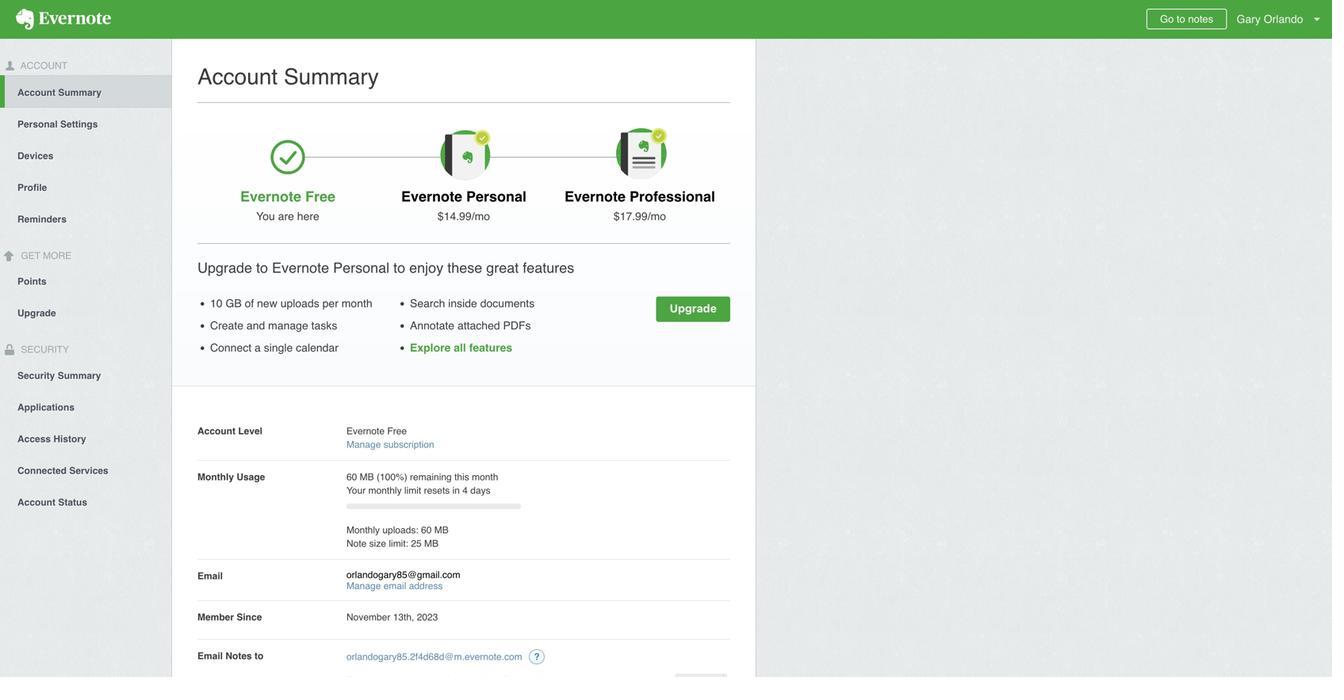 Task type: locate. For each thing, give the bounding box(es) containing it.
evernote up the $17.99/
[[565, 189, 626, 205]]

2 horizontal spatial upgrade
[[670, 302, 717, 315]]

0 vertical spatial email
[[197, 571, 223, 582]]

monthly
[[197, 472, 234, 483], [347, 525, 380, 536]]

resets
[[424, 486, 450, 497]]

mb right 25
[[424, 539, 439, 550]]

applications link
[[0, 391, 171, 423]]

mb up your
[[360, 472, 374, 483]]

month right per
[[342, 297, 372, 310]]

evernote personal $14.99/ mo
[[401, 189, 527, 223]]

search inside documents
[[410, 297, 535, 310]]

to
[[1177, 13, 1185, 25], [256, 260, 268, 276], [393, 260, 405, 276], [255, 651, 264, 663]]

evernote for evernote personal
[[401, 189, 462, 205]]

reminders
[[17, 214, 67, 225]]

upgrade for upgrade to evernote personal to enjoy these great features
[[197, 260, 252, 276]]

evernote up $14.99/
[[401, 189, 462, 205]]

1 vertical spatial personal
[[466, 189, 527, 205]]

gary orlando link
[[1233, 0, 1332, 39]]

limit
[[404, 486, 421, 497]]

mb
[[360, 472, 374, 483], [434, 525, 449, 536], [424, 539, 439, 550]]

0 horizontal spatial mo
[[475, 210, 490, 223]]

points link
[[0, 265, 171, 297]]

features down attached
[[469, 342, 512, 354]]

1 horizontal spatial monthly
[[347, 525, 380, 536]]

60 up your
[[347, 472, 357, 483]]

account level
[[197, 426, 262, 437]]

since
[[237, 613, 262, 624]]

account status
[[17, 497, 87, 509]]

0 horizontal spatial free
[[305, 189, 335, 205]]

email
[[384, 581, 406, 592]]

mb inside 60 mb (100%) remaining this month your monthly limit resets in 4 days
[[360, 472, 374, 483]]

monthly usage
[[197, 472, 265, 483]]

calendar
[[296, 342, 338, 354]]

account
[[18, 60, 67, 71], [197, 64, 278, 90], [17, 87, 56, 98], [197, 426, 236, 437], [17, 497, 56, 509]]

summary for account summary link
[[58, 87, 102, 98]]

explore
[[410, 342, 451, 354]]

free inside evernote free manage subscription
[[387, 426, 407, 437]]

13th,
[[393, 613, 414, 624]]

1 vertical spatial 60
[[421, 525, 432, 536]]

monthly
[[368, 486, 402, 497]]

1 horizontal spatial upgrade
[[197, 260, 252, 276]]

1 horizontal spatial mo
[[651, 210, 666, 223]]

1 horizontal spatial features
[[523, 260, 574, 276]]

inside
[[448, 297, 477, 310]]

security up applications
[[17, 371, 55, 382]]

summary
[[284, 64, 379, 90], [58, 87, 102, 98], [58, 371, 101, 382]]

features right great
[[523, 260, 574, 276]]

monthly for monthly uploads: 60 mb note size limit: 25 mb
[[347, 525, 380, 536]]

0 vertical spatial month
[[342, 297, 372, 310]]

to up new on the left of page
[[256, 260, 268, 276]]

manage left email
[[347, 581, 381, 592]]

notes
[[225, 651, 252, 663]]

usage
[[237, 472, 265, 483]]

personal up devices
[[17, 119, 58, 130]]

to right the notes at the bottom left
[[255, 651, 264, 663]]

0 horizontal spatial upgrade link
[[0, 297, 171, 329]]

member since
[[197, 613, 262, 624]]

settings
[[60, 119, 98, 130]]

mo inside evernote personal $14.99/ mo
[[475, 210, 490, 223]]

monthly inside monthly uploads: 60 mb note size limit: 25 mb
[[347, 525, 380, 536]]

remaining
[[410, 472, 452, 483]]

manage
[[347, 440, 381, 451], [347, 581, 381, 592]]

2 horizontal spatial personal
[[466, 189, 527, 205]]

0 vertical spatial personal
[[17, 119, 58, 130]]

evernote up you
[[240, 189, 301, 205]]

security up security summary
[[18, 345, 69, 356]]

of
[[245, 297, 254, 310]]

0 vertical spatial security
[[18, 345, 69, 356]]

0 horizontal spatial personal
[[17, 119, 58, 130]]

go to notes link
[[1147, 9, 1227, 29]]

2 mo from the left
[[651, 210, 666, 223]]

evernote for evernote professional
[[565, 189, 626, 205]]

1 mo from the left
[[475, 210, 490, 223]]

more
[[43, 250, 71, 262]]

monthly left usage on the left bottom
[[197, 472, 234, 483]]

connected
[[17, 466, 67, 477]]

60 up 25
[[421, 525, 432, 536]]

evernote inside evernote personal $14.99/ mo
[[401, 189, 462, 205]]

mo down the professional
[[651, 210, 666, 223]]

0 vertical spatial mb
[[360, 472, 374, 483]]

0 horizontal spatial 60
[[347, 472, 357, 483]]

1 vertical spatial features
[[469, 342, 512, 354]]

upgrade for second upgrade link from right
[[670, 302, 717, 315]]

1 vertical spatial manage
[[347, 581, 381, 592]]

0 vertical spatial free
[[305, 189, 335, 205]]

free up the 'here' on the left
[[305, 189, 335, 205]]

mo up these
[[475, 210, 490, 223]]

$14.99/
[[438, 210, 475, 223]]

evernote inside evernote free you are here
[[240, 189, 301, 205]]

monthly up note
[[347, 525, 380, 536]]

email left the notes at the bottom left
[[197, 651, 223, 663]]

1 horizontal spatial upgrade link
[[656, 297, 730, 322]]

orlandogary85.2f4d68d@m.evernote.com link
[[347, 652, 522, 663]]

mb down resets
[[434, 525, 449, 536]]

personal up per
[[333, 260, 389, 276]]

personal
[[17, 119, 58, 130], [466, 189, 527, 205], [333, 260, 389, 276]]

1 vertical spatial month
[[472, 472, 498, 483]]

personal up $14.99/
[[466, 189, 527, 205]]

free for evernote free manage subscription
[[387, 426, 407, 437]]

0 horizontal spatial monthly
[[197, 472, 234, 483]]

this
[[454, 472, 469, 483]]

upgrade for first upgrade link from the right
[[17, 308, 56, 319]]

november 13th, 2023
[[347, 613, 438, 624]]

0 horizontal spatial account summary
[[17, 87, 102, 98]]

manage up (100%)
[[347, 440, 381, 451]]

4
[[463, 486, 468, 497]]

2 email from the top
[[197, 651, 223, 663]]

10
[[210, 297, 222, 310]]

0 vertical spatial 60
[[347, 472, 357, 483]]

annotate attached pdfs
[[410, 320, 531, 332]]

create
[[210, 320, 243, 332]]

subscription
[[384, 440, 434, 451]]

manage email address link
[[347, 581, 443, 592]]

upgrade
[[197, 260, 252, 276], [670, 302, 717, 315], [17, 308, 56, 319]]

60
[[347, 472, 357, 483], [421, 525, 432, 536]]

mo for personal
[[475, 210, 490, 223]]

0 vertical spatial manage
[[347, 440, 381, 451]]

security inside security summary link
[[17, 371, 55, 382]]

to right go
[[1177, 13, 1185, 25]]

your
[[347, 486, 366, 497]]

1 horizontal spatial personal
[[333, 260, 389, 276]]

email up member
[[197, 571, 223, 582]]

email notes to
[[197, 651, 264, 663]]

1 vertical spatial security
[[17, 371, 55, 382]]

1 vertical spatial email
[[197, 651, 223, 663]]

gary
[[1237, 13, 1261, 25]]

1 manage from the top
[[347, 440, 381, 451]]

60 inside 60 mb (100%) remaining this month your monthly limit resets in 4 days
[[347, 472, 357, 483]]

address
[[409, 581, 443, 592]]

1 horizontal spatial free
[[387, 426, 407, 437]]

1 horizontal spatial month
[[472, 472, 498, 483]]

level
[[238, 426, 262, 437]]

connected services link
[[0, 455, 171, 486]]

mo inside evernote professional $17.99/ mo
[[651, 210, 666, 223]]

evernote up manage subscription link
[[347, 426, 385, 437]]

2 manage from the top
[[347, 581, 381, 592]]

notes
[[1188, 13, 1213, 25]]

free up manage subscription link
[[387, 426, 407, 437]]

None submit
[[675, 675, 727, 678]]

0 vertical spatial monthly
[[197, 472, 234, 483]]

1 email from the top
[[197, 571, 223, 582]]

get
[[21, 250, 40, 262]]

1 horizontal spatial 60
[[421, 525, 432, 536]]

free inside evernote free you are here
[[305, 189, 335, 205]]

1 vertical spatial free
[[387, 426, 407, 437]]

0 horizontal spatial upgrade
[[17, 308, 56, 319]]

free
[[305, 189, 335, 205], [387, 426, 407, 437]]

email for email
[[197, 571, 223, 582]]

1 vertical spatial monthly
[[347, 525, 380, 536]]

uploads
[[280, 297, 319, 310]]

manage inside the orlandogary85@gmail.com manage email address
[[347, 581, 381, 592]]

evernote
[[240, 189, 301, 205], [401, 189, 462, 205], [565, 189, 626, 205], [272, 260, 329, 276], [347, 426, 385, 437]]

month up days
[[472, 472, 498, 483]]

evernote inside evernote professional $17.99/ mo
[[565, 189, 626, 205]]

personal inside evernote personal $14.99/ mo
[[466, 189, 527, 205]]

month
[[342, 297, 372, 310], [472, 472, 498, 483]]



Task type: vqa. For each thing, say whether or not it's contained in the screenshot.
mo in EVERNOTE PROFESSIONAL $17.99/ MO
yes



Task type: describe. For each thing, give the bounding box(es) containing it.
summary for security summary link
[[58, 371, 101, 382]]

explore all features
[[410, 342, 512, 354]]

pdfs
[[503, 320, 531, 332]]

get more
[[18, 250, 71, 262]]

and
[[247, 320, 265, 332]]

personal settings link
[[0, 108, 171, 139]]

documents
[[480, 297, 535, 310]]

evernote up uploads
[[272, 260, 329, 276]]

security summary
[[17, 371, 101, 382]]

access history link
[[0, 423, 171, 455]]

0 horizontal spatial month
[[342, 297, 372, 310]]

evernote free manage subscription
[[347, 426, 434, 451]]

?
[[534, 652, 540, 663]]

evernote free you are here
[[240, 189, 335, 223]]

connect a single calendar
[[210, 342, 338, 354]]

orlandogary85.2f4d68d@m.evernote.com
[[347, 652, 522, 663]]

great
[[486, 260, 519, 276]]

uploads:
[[382, 525, 418, 536]]

security for security summary
[[17, 371, 55, 382]]

$17.99/
[[614, 210, 651, 223]]

1 vertical spatial mb
[[434, 525, 449, 536]]

manage subscription link
[[347, 440, 434, 451]]

access history
[[17, 434, 86, 445]]

member
[[197, 613, 234, 624]]

60 inside monthly uploads: 60 mb note size limit: 25 mb
[[421, 525, 432, 536]]

in
[[452, 486, 460, 497]]

mo for professional
[[651, 210, 666, 223]]

devices link
[[0, 139, 171, 171]]

monthly uploads: 60 mb note size limit: 25 mb
[[347, 525, 449, 550]]

security summary link
[[0, 360, 171, 391]]

2 upgrade link from the left
[[0, 297, 171, 329]]

devices
[[17, 150, 53, 162]]

2 vertical spatial personal
[[333, 260, 389, 276]]

account status link
[[0, 486, 171, 518]]

limit:
[[389, 539, 408, 550]]

you
[[256, 210, 275, 223]]

10 gb of new uploads per month
[[210, 297, 372, 310]]

2 vertical spatial mb
[[424, 539, 439, 550]]

connected services
[[17, 466, 108, 477]]

these
[[447, 260, 482, 276]]

size
[[369, 539, 386, 550]]

1 upgrade link from the left
[[656, 297, 730, 322]]

to left enjoy
[[393, 260, 405, 276]]

history
[[53, 434, 86, 445]]

month inside 60 mb (100%) remaining this month your monthly limit resets in 4 days
[[472, 472, 498, 483]]

new
[[257, 297, 277, 310]]

professional
[[630, 189, 715, 205]]

profile
[[17, 182, 47, 193]]

evernote for evernote free
[[240, 189, 301, 205]]

free for evernote free you are here
[[305, 189, 335, 205]]

1 horizontal spatial account summary
[[197, 64, 379, 90]]

evernote link
[[0, 0, 127, 39]]

2023
[[417, 613, 438, 624]]

create and manage tasks
[[210, 320, 337, 332]]

security for security
[[18, 345, 69, 356]]

status
[[58, 497, 87, 509]]

access
[[17, 434, 51, 445]]

a
[[255, 342, 261, 354]]

25
[[411, 539, 422, 550]]

tasks
[[311, 320, 337, 332]]

attached
[[457, 320, 500, 332]]

services
[[69, 466, 108, 477]]

evernote inside evernote free manage subscription
[[347, 426, 385, 437]]

enjoy
[[409, 260, 443, 276]]

manage inside evernote free manage subscription
[[347, 440, 381, 451]]

(100%)
[[377, 472, 407, 483]]

personal settings
[[17, 119, 98, 130]]

are
[[278, 210, 294, 223]]

0 horizontal spatial features
[[469, 342, 512, 354]]

here
[[297, 210, 319, 223]]

orlandogary85@gmail.com manage email address
[[347, 570, 460, 592]]

email for email notes to
[[197, 651, 223, 663]]

orlando
[[1264, 13, 1303, 25]]

connect
[[210, 342, 251, 354]]

evernote professional $17.99/ mo
[[565, 189, 715, 223]]

profile link
[[0, 171, 171, 203]]

gary orlando
[[1237, 13, 1303, 25]]

evernote image
[[0, 9, 127, 30]]

go
[[1160, 13, 1174, 25]]

manage
[[268, 320, 308, 332]]

monthly for monthly usage
[[197, 472, 234, 483]]

points
[[17, 276, 47, 288]]

applications
[[17, 402, 75, 413]]

0 vertical spatial features
[[523, 260, 574, 276]]

all
[[454, 342, 466, 354]]

november
[[347, 613, 390, 624]]

search
[[410, 297, 445, 310]]

explore all features link
[[410, 342, 512, 354]]

upgrade to evernote personal to enjoy these great features
[[197, 260, 574, 276]]

single
[[264, 342, 293, 354]]

days
[[470, 486, 491, 497]]



